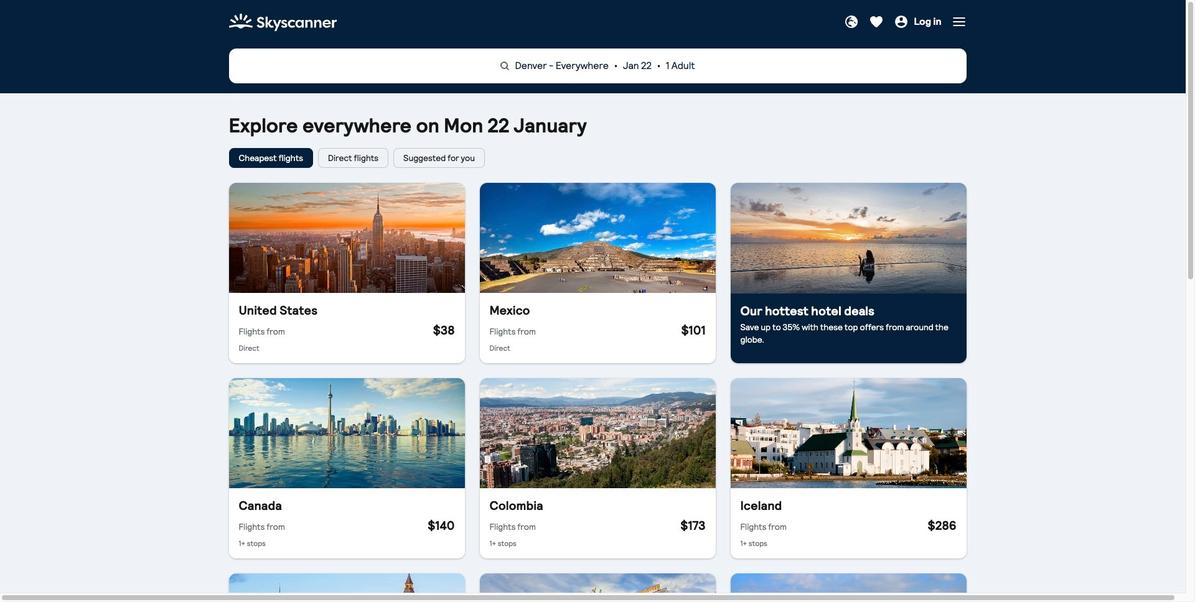 Task type: locate. For each thing, give the bounding box(es) containing it.
saved flights image
[[869, 14, 884, 29]]

Direct flights button
[[318, 148, 388, 168]]

1+ stops flights to canada  from $140. element
[[229, 489, 465, 559]]

open menu image
[[951, 14, 966, 29]]

regional settings image
[[844, 14, 859, 29]]

Suggested for you button
[[393, 148, 485, 168]]



Task type: describe. For each thing, give the bounding box(es) containing it.
direct flights to mexico  from $101. element
[[480, 293, 715, 363]]

direct flights to united states  from $38. element
[[229, 293, 465, 363]]

skyscanner home image
[[229, 10, 336, 35]]

1+ stops flights to colombia  from $173. element
[[480, 489, 715, 559]]

1+ stops flights to iceland  from $286. element
[[730, 489, 966, 559]]

Cheapest flights button
[[229, 148, 313, 168]]



Task type: vqa. For each thing, say whether or not it's contained in the screenshot.
first the desktop__NjgyO image from right
no



